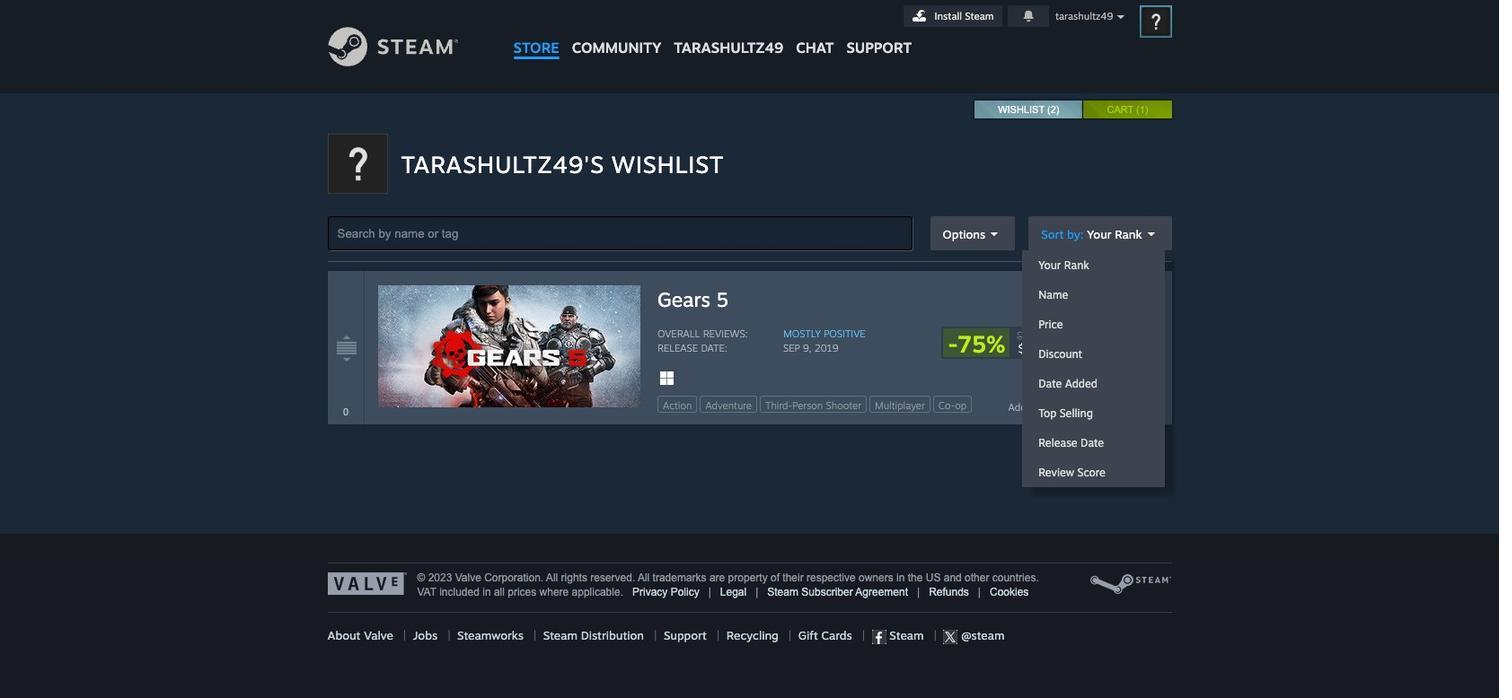 Task type: locate. For each thing, give the bounding box(es) containing it.
0 horizontal spatial valve software image
[[327, 573, 406, 596]]

community link
[[566, 0, 668, 65]]

of
[[771, 572, 780, 585]]

rank
[[1115, 227, 1142, 241], [1064, 259, 1089, 272]]

| down refunds link
[[924, 629, 944, 643]]

all up privacy on the bottom
[[638, 572, 650, 585]]

| left gift
[[789, 629, 792, 643]]

cart left 1
[[1107, 104, 1134, 115]]

0 horizontal spatial rank
[[1064, 259, 1089, 272]]

$39.99 $9.99
[[1017, 330, 1049, 356]]

date
[[1039, 377, 1062, 391], [1081, 437, 1104, 450]]

1 horizontal spatial all
[[638, 572, 650, 585]]

(
[[1047, 104, 1051, 115], [1136, 104, 1140, 115], [1111, 402, 1114, 414]]

cards
[[822, 629, 852, 643]]

rank right by:
[[1115, 227, 1142, 241]]

release
[[657, 342, 698, 355], [1039, 437, 1078, 450]]

| down the
[[917, 587, 920, 599]]

and
[[944, 572, 962, 585]]

add to cart link
[[1056, 329, 1156, 358]]

chat
[[796, 39, 834, 57]]

reviews:
[[703, 328, 747, 340]]

0 vertical spatial in
[[897, 572, 905, 585]]

added up 11/17/2023
[[1065, 377, 1098, 391]]

1 horizontal spatial added
[[1065, 377, 1098, 391]]

( right 2
[[1136, 104, 1140, 115]]

0 vertical spatial your
[[1087, 227, 1112, 241]]

steam down 'agreement'
[[886, 629, 924, 643]]

property
[[728, 572, 768, 585]]

| right jobs link
[[448, 629, 451, 643]]

rank down by:
[[1064, 259, 1089, 272]]

0 vertical spatial cart
[[1107, 104, 1134, 115]]

None text field
[[332, 404, 359, 420]]

added
[[1065, 377, 1098, 391], [1008, 402, 1037, 414]]

1 vertical spatial valve
[[364, 629, 393, 643]]

steamworks link
[[457, 629, 524, 643]]

| down other
[[978, 587, 981, 599]]

gift cards link
[[798, 629, 852, 643]]

subscriber
[[802, 587, 853, 599]]

by:
[[1067, 227, 1084, 241]]

0 horizontal spatial date
[[1039, 377, 1062, 391]]

us
[[926, 572, 941, 585]]

in left all
[[483, 587, 491, 599]]

2 all from the left
[[638, 572, 650, 585]]

tarashultz49 link
[[668, 0, 790, 65]]

valve software image
[[327, 573, 406, 596], [1089, 573, 1172, 596]]

third-person shooter
[[765, 400, 861, 412]]

support
[[847, 39, 912, 57]]

0 horizontal spatial all
[[546, 572, 558, 585]]

release up the review
[[1039, 437, 1078, 450]]

© 2023 valve corporation.  all rights reserved.  all trademarks are property of their respective owners in the us and other countries. vat included in all prices where applicable. privacy policy | legal | steam subscriber agreement | refunds | cookies
[[417, 572, 1039, 599]]

about
[[327, 629, 361, 643]]

all
[[546, 572, 558, 585], [638, 572, 650, 585]]

1 vertical spatial date
[[1081, 437, 1104, 450]]

date up on
[[1039, 377, 1062, 391]]

1 horizontal spatial rank
[[1115, 227, 1142, 241]]

store link
[[507, 0, 566, 65]]

legal link
[[720, 587, 747, 599]]

overall reviews:
[[657, 328, 747, 340]]

added left on
[[1008, 402, 1037, 414]]

0 vertical spatial release
[[657, 342, 698, 355]]

steam link
[[872, 629, 924, 645]]

( for 2
[[1047, 104, 1051, 115]]

1 vertical spatial added
[[1008, 402, 1037, 414]]

| down are
[[708, 587, 711, 599]]

1 vertical spatial in
[[483, 587, 491, 599]]

2 valve software image from the left
[[1089, 573, 1172, 596]]

reserved.
[[590, 572, 635, 585]]

your right by:
[[1087, 227, 1112, 241]]

0 horizontal spatial )
[[1056, 104, 1059, 115]]

date up score
[[1081, 437, 1104, 450]]

0 horizontal spatial your
[[1039, 259, 1061, 272]]

0 horizontal spatial tarashultz49
[[674, 39, 784, 57]]

sep 9, 2019
[[783, 342, 838, 355]]

0 horizontal spatial (
[[1047, 104, 1051, 115]]

| right steamworks link
[[534, 629, 536, 643]]

are
[[710, 572, 725, 585]]

1 horizontal spatial your
[[1087, 227, 1112, 241]]

your
[[1087, 227, 1112, 241], [1039, 259, 1061, 272]]

overall
[[657, 328, 700, 340]]

recycling link
[[726, 629, 779, 643]]

1 vertical spatial rank
[[1064, 259, 1089, 272]]

install steam link
[[903, 5, 1002, 27]]

1 horizontal spatial valve
[[455, 572, 481, 585]]

1 horizontal spatial (
[[1111, 402, 1114, 414]]

| left support link
[[654, 629, 657, 643]]

1 horizontal spatial )
[[1145, 104, 1148, 115]]

steam down of
[[767, 587, 799, 599]]

2 horizontal spatial (
[[1136, 104, 1140, 115]]

support link
[[840, 0, 918, 61]]

1 horizontal spatial in
[[897, 572, 905, 585]]

tarashultz49
[[1055, 10, 1113, 22], [674, 39, 784, 57]]

privacy
[[632, 587, 668, 599]]

0 vertical spatial valve
[[455, 572, 481, 585]]

adventure
[[705, 400, 751, 412]]

to
[[1099, 334, 1112, 351]]

)
[[1056, 104, 1059, 115], [1145, 104, 1148, 115]]

1 vertical spatial your
[[1039, 259, 1061, 272]]

steam distribution link
[[543, 629, 644, 643]]

0 vertical spatial date
[[1039, 377, 1062, 391]]

wishlist
[[998, 104, 1045, 115]]

1 vertical spatial cart
[[1116, 334, 1141, 351]]

0 vertical spatial tarashultz49
[[1055, 10, 1113, 22]]

jobs
[[413, 629, 438, 643]]

0 vertical spatial added
[[1065, 377, 1098, 391]]

steam right the install
[[965, 10, 994, 22]]

| down property
[[756, 587, 758, 599]]

) for 2
[[1056, 104, 1059, 115]]

0 horizontal spatial in
[[483, 587, 491, 599]]

1 horizontal spatial valve software image
[[1089, 573, 1172, 596]]

action
[[662, 400, 692, 412]]

1 horizontal spatial date
[[1081, 437, 1104, 450]]

valve up included
[[455, 572, 481, 585]]

gears
[[657, 287, 710, 312]]

wishlist                 ( 2 )
[[998, 104, 1059, 115]]

distribution
[[581, 629, 644, 643]]

2023
[[428, 572, 452, 585]]

$39.99
[[1017, 330, 1049, 342]]

support
[[664, 629, 707, 643]]

discount
[[1039, 348, 1082, 361]]

( right wishlist
[[1047, 104, 1051, 115]]

trademarks
[[653, 572, 707, 585]]

|
[[708, 587, 711, 599], [756, 587, 758, 599], [917, 587, 920, 599], [978, 587, 981, 599], [403, 629, 406, 643], [448, 629, 451, 643], [534, 629, 536, 643], [654, 629, 657, 643], [717, 629, 720, 643], [789, 629, 792, 643], [862, 629, 865, 643], [924, 629, 944, 643]]

where
[[539, 587, 569, 599]]

1 vertical spatial release
[[1039, 437, 1078, 450]]

2 ) from the left
[[1145, 104, 1148, 115]]

valve right about
[[364, 629, 393, 643]]

in
[[897, 572, 905, 585], [483, 587, 491, 599]]

( right 11/17/2023
[[1111, 402, 1114, 414]]

0 vertical spatial rank
[[1115, 227, 1142, 241]]

11/17/2023
[[1055, 402, 1108, 414]]

cart right to
[[1116, 334, 1141, 351]]

1 ) from the left
[[1056, 104, 1059, 115]]

1 valve software image from the left
[[327, 573, 406, 596]]

all up 'where'
[[546, 572, 558, 585]]

your up name
[[1039, 259, 1061, 272]]

release down overall
[[657, 342, 698, 355]]

sort by: your rank
[[1041, 227, 1142, 241]]

in left the
[[897, 572, 905, 585]]

$9.99
[[1018, 341, 1049, 356]]

0 horizontal spatial release
[[657, 342, 698, 355]]



Task type: describe. For each thing, give the bounding box(es) containing it.
store
[[513, 39, 559, 57]]

legal
[[720, 587, 747, 599]]

steam subscriber agreement link
[[767, 587, 908, 599]]

wishlist
[[612, 150, 724, 179]]

added on 11/17/2023 (
[[1008, 402, 1117, 414]]

steam inside © 2023 valve corporation.  all rights reserved.  all trademarks are property of their respective owners in the us and other countries. vat included in all prices where applicable. privacy policy | legal | steam subscriber agreement | refunds | cookies
[[767, 587, 799, 599]]

rights
[[561, 572, 587, 585]]

1 horizontal spatial tarashultz49
[[1055, 10, 1113, 22]]

multiplayer
[[874, 400, 925, 412]]

steamworks
[[457, 629, 524, 643]]

score
[[1078, 466, 1106, 480]]

privacy policy link
[[632, 587, 699, 599]]

refunds
[[929, 587, 969, 599]]

@steam link
[[944, 629, 1005, 645]]

| left jobs at the left bottom of the page
[[403, 629, 406, 643]]

applicable.
[[572, 587, 623, 599]]

the
[[908, 572, 923, 585]]

steam down 'where'
[[543, 629, 577, 643]]

release inside the mostly positive release date:
[[657, 342, 698, 355]]

positive
[[824, 328, 865, 340]]

@steam
[[958, 629, 1005, 643]]

1 vertical spatial tarashultz49
[[674, 39, 784, 57]]

gears 5 link
[[657, 286, 1157, 313]]

mostly
[[783, 328, 821, 340]]

date:
[[701, 342, 727, 355]]

9,
[[803, 342, 811, 355]]

gift
[[798, 629, 818, 643]]

add
[[1070, 334, 1095, 351]]

tarashultz49's wishlist
[[401, 150, 724, 179]]

other
[[965, 572, 989, 585]]

) for 1
[[1145, 104, 1148, 115]]

about valve | jobs | steamworks | steam distribution | support | recycling | gift cards |
[[327, 629, 872, 643]]

recycling
[[726, 629, 779, 643]]

your rank
[[1039, 259, 1089, 272]]

0 horizontal spatial added
[[1008, 402, 1037, 414]]

third-
[[765, 400, 792, 412]]

0 horizontal spatial valve
[[364, 629, 393, 643]]

cart         ( 1 )
[[1107, 104, 1148, 115]]

1 all from the left
[[546, 572, 558, 585]]

add to cart
[[1070, 334, 1141, 351]]

shooter
[[826, 400, 861, 412]]

-
[[947, 330, 958, 358]]

all
[[494, 587, 505, 599]]

©
[[417, 572, 425, 585]]

sort
[[1041, 227, 1064, 241]]

date added
[[1039, 377, 1098, 391]]

vat
[[417, 587, 436, 599]]

support link
[[664, 629, 707, 643]]

install steam
[[935, 10, 994, 22]]

1 horizontal spatial release
[[1039, 437, 1078, 450]]

jobs link
[[413, 629, 438, 643]]

review
[[1039, 466, 1074, 480]]

refunds link
[[929, 587, 969, 599]]

valve inside © 2023 valve corporation.  all rights reserved.  all trademarks are property of their respective owners in the us and other countries. vat included in all prices where applicable. privacy policy | legal | steam subscriber agreement | refunds | cookies
[[455, 572, 481, 585]]

1
[[1140, 104, 1145, 115]]

options
[[943, 227, 986, 241]]

top selling
[[1039, 407, 1093, 420]]

price
[[1039, 318, 1063, 331]]

agreement
[[855, 587, 908, 599]]

cookies
[[990, 587, 1029, 599]]

person
[[792, 400, 823, 412]]

Search by name or tag text field
[[327, 216, 912, 251]]

( for 1
[[1136, 104, 1140, 115]]

2
[[1051, 104, 1056, 115]]

| right cards
[[862, 629, 865, 643]]

on
[[1040, 402, 1052, 414]]

review score
[[1039, 466, 1106, 480]]

name
[[1039, 288, 1068, 302]]

selling
[[1060, 407, 1093, 420]]

top
[[1039, 407, 1057, 420]]

tarashultz49's
[[401, 150, 604, 179]]

-75%
[[947, 330, 1005, 358]]

about valve link
[[327, 629, 393, 643]]

co-op
[[938, 400, 966, 412]]

| right support link
[[717, 629, 720, 643]]

included
[[439, 587, 480, 599]]

mostly positive release date:
[[657, 328, 865, 355]]

op
[[955, 400, 966, 412]]

chat link
[[790, 0, 840, 61]]

cookies link
[[990, 587, 1029, 599]]

2019
[[814, 342, 838, 355]]

respective
[[807, 572, 856, 585]]

install
[[935, 10, 962, 22]]

community
[[572, 39, 661, 57]]

co-
[[938, 400, 955, 412]]



Task type: vqa. For each thing, say whether or not it's contained in the screenshot.
the Dota
no



